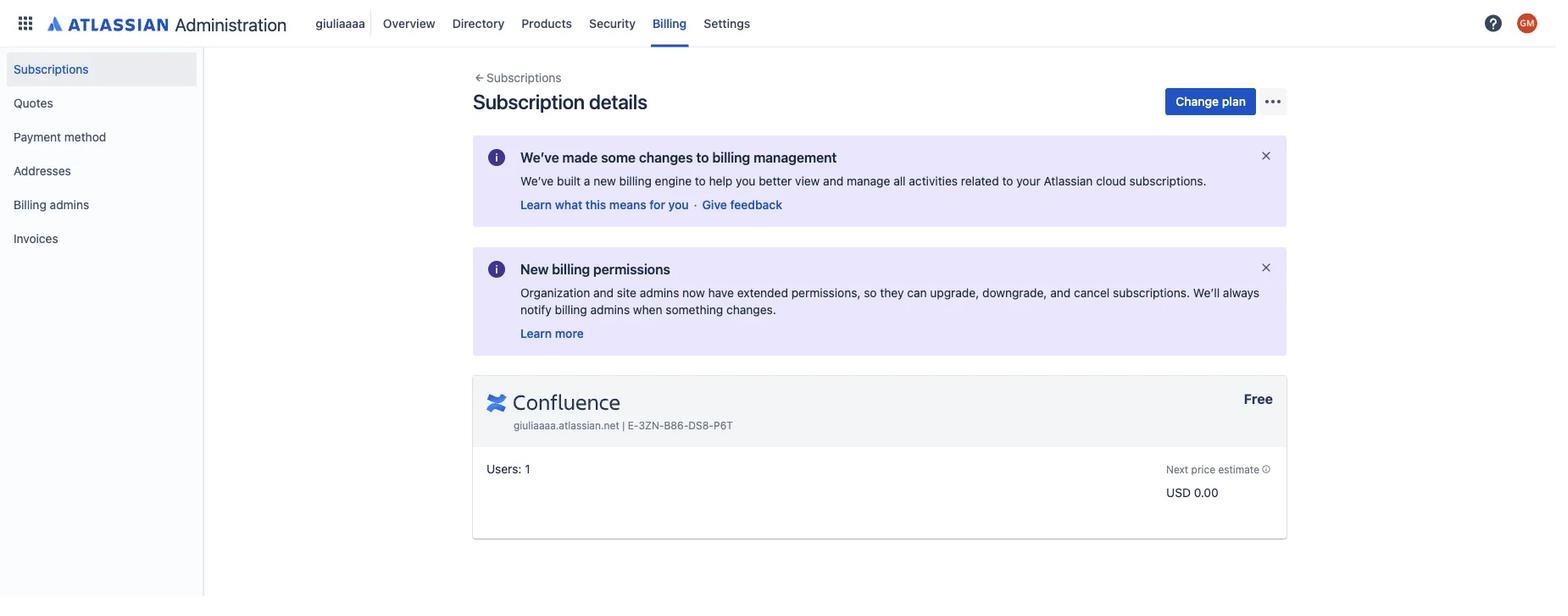 Task type: vqa. For each thing, say whether or not it's contained in the screenshot.
the leftmost SUBSCRIPTIONS link
yes



Task type: locate. For each thing, give the bounding box(es) containing it.
payment method link
[[7, 120, 197, 154]]

you left ·
[[669, 198, 689, 212]]

subscriptions
[[14, 62, 89, 76], [487, 71, 562, 85]]

close adminhub onboarding banner image
[[1260, 149, 1274, 163]]

new
[[521, 262, 549, 278]]

overview
[[383, 16, 436, 30]]

billing inside group
[[14, 198, 47, 212]]

close billing admin onboarding banner image
[[1260, 261, 1274, 275]]

related
[[961, 174, 1000, 188]]

subscriptions.
[[1130, 174, 1207, 188], [1114, 286, 1191, 300]]

learn what this means for you · give feedback
[[521, 198, 783, 212]]

billing
[[653, 16, 687, 30], [14, 198, 47, 212]]

|
[[623, 420, 625, 432]]

cancel
[[1075, 286, 1110, 300]]

they
[[881, 286, 904, 300]]

users
[[487, 463, 519, 477]]

0 vertical spatial subscriptions.
[[1130, 174, 1207, 188]]

billing up organization
[[552, 262, 590, 278]]

give feedback button
[[703, 197, 783, 214]]

group
[[7, 47, 197, 261]]

subscriptions up subscription
[[487, 71, 562, 85]]

addresses link
[[7, 154, 197, 188]]

billing down organization
[[555, 303, 588, 317]]

admins up the when
[[640, 286, 680, 300]]

you
[[736, 174, 756, 188], [669, 198, 689, 212]]

next price estimate
[[1167, 464, 1260, 476]]

some
[[601, 150, 636, 166]]

site
[[617, 286, 637, 300]]

invoices
[[14, 232, 58, 246]]

billing inside "link"
[[653, 16, 687, 30]]

giuliaaaa.atlassian.net | e-3zn-b86-ds8-p6t
[[514, 420, 733, 432]]

we've up the built
[[521, 150, 559, 166]]

1 vertical spatial we've
[[521, 174, 554, 188]]

billing right security at the top left of page
[[653, 16, 687, 30]]

now
[[683, 286, 705, 300]]

subscriptions link up payment method link
[[7, 53, 197, 86]]

billing inside organization and site admins now have extended permissions, so they can upgrade, downgrade, and cancel subscriptions. we'll always notify billing admins when something changes.
[[555, 303, 588, 317]]

help image
[[1484, 13, 1504, 33]]

1 vertical spatial you
[[669, 198, 689, 212]]

better
[[759, 174, 792, 188]]

2 vertical spatial admins
[[591, 303, 630, 317]]

0 vertical spatial you
[[736, 174, 756, 188]]

we've left the built
[[521, 174, 554, 188]]

billing
[[713, 150, 751, 166], [620, 174, 652, 188], [552, 262, 590, 278], [555, 303, 588, 317]]

billing for billing admins
[[14, 198, 47, 212]]

admins down addresses
[[50, 198, 89, 212]]

1 learn from the top
[[521, 198, 552, 212]]

subscription
[[473, 90, 585, 114]]

permissions
[[594, 262, 671, 278]]

1 vertical spatial learn
[[521, 327, 552, 341]]

giuliaaaa button
[[311, 10, 371, 37]]

to right changes
[[696, 150, 709, 166]]

you up give feedback button
[[736, 174, 756, 188]]

2 horizontal spatial admins
[[640, 286, 680, 300]]

0 horizontal spatial billing
[[14, 198, 47, 212]]

subscriptions up quotes
[[14, 62, 89, 76]]

atlassian image
[[47, 13, 168, 33], [47, 13, 168, 33]]

1 horizontal spatial billing
[[653, 16, 687, 30]]

invoices link
[[7, 222, 197, 256]]

subscriptions image
[[473, 71, 487, 85]]

and right view
[[824, 174, 844, 188]]

2 we've from the top
[[521, 174, 554, 188]]

billing up "invoices"
[[14, 198, 47, 212]]

your profile and settings image
[[1518, 13, 1538, 33]]

your
[[1017, 174, 1041, 188]]

1 horizontal spatial you
[[736, 174, 756, 188]]

learn for learn what this means for you · give feedback
[[521, 198, 552, 212]]

to left your
[[1003, 174, 1014, 188]]

subscriptions. right cloud
[[1130, 174, 1207, 188]]

confluence image
[[487, 390, 621, 417], [487, 390, 621, 417]]

billing admins
[[14, 198, 89, 212]]

usd 0.00
[[1167, 486, 1219, 500]]

3zn-
[[639, 420, 664, 432]]

subscriptions link
[[7, 53, 197, 86], [473, 68, 562, 88]]

e-
[[628, 420, 639, 432]]

give
[[703, 198, 727, 212]]

extended
[[738, 286, 789, 300]]

1 horizontal spatial admins
[[591, 303, 630, 317]]

0 vertical spatial billing
[[653, 16, 687, 30]]

subscriptions. left 'we'll'
[[1114, 286, 1191, 300]]

payment
[[14, 130, 61, 144]]

payment method
[[14, 130, 106, 144]]

billing for billing
[[653, 16, 687, 30]]

1 vertical spatial subscriptions.
[[1114, 286, 1191, 300]]

learn down the notify
[[521, 327, 552, 341]]

free
[[1245, 391, 1274, 407]]

learn more
[[521, 327, 584, 341]]

1 we've from the top
[[521, 150, 559, 166]]

and
[[824, 174, 844, 188], [594, 286, 614, 300], [1051, 286, 1071, 300]]

quotes link
[[7, 86, 197, 120]]

1 horizontal spatial subscriptions link
[[473, 68, 562, 88]]

learn inside button
[[521, 327, 552, 341]]

learn what this means for you link
[[521, 198, 689, 212]]

organization and site admins now have extended permissions, so they can upgrade, downgrade, and cancel subscriptions. we'll always notify billing admins when something changes.
[[521, 286, 1260, 317]]

billing admins link
[[7, 188, 197, 222]]

learn left what
[[521, 198, 552, 212]]

1 vertical spatial billing
[[14, 198, 47, 212]]

change
[[1176, 95, 1220, 109]]

admins down site
[[591, 303, 630, 317]]

we've
[[521, 150, 559, 166], [521, 174, 554, 188]]

upgrade,
[[931, 286, 980, 300]]

2 learn from the top
[[521, 327, 552, 341]]

can
[[908, 286, 927, 300]]

new billing permissions
[[521, 262, 671, 278]]

and left site
[[594, 286, 614, 300]]

admins
[[50, 198, 89, 212], [640, 286, 680, 300], [591, 303, 630, 317]]

a
[[584, 174, 591, 188]]

0 vertical spatial we've
[[521, 150, 559, 166]]

0 vertical spatial admins
[[50, 198, 89, 212]]

administration link
[[41, 10, 294, 37]]

and left cancel
[[1051, 286, 1071, 300]]

group containing subscriptions
[[7, 47, 197, 261]]

products
[[522, 16, 572, 30]]

0 horizontal spatial subscriptions
[[14, 62, 89, 76]]

learn more button
[[521, 326, 584, 343]]

subscriptions. inside organization and site admins now have extended permissions, so they can upgrade, downgrade, and cancel subscriptions. we'll always notify billing admins when something changes.
[[1114, 286, 1191, 300]]

change plan
[[1176, 95, 1247, 109]]

organization
[[521, 286, 590, 300]]

billing up the help
[[713, 150, 751, 166]]

subscriptions link up subscription
[[473, 68, 562, 88]]

0 vertical spatial learn
[[521, 198, 552, 212]]



Task type: describe. For each thing, give the bounding box(es) containing it.
ds8-
[[689, 420, 714, 432]]

something
[[666, 303, 724, 317]]

administration banner
[[0, 0, 1557, 47]]

subscriptions inside group
[[14, 62, 89, 76]]

security link
[[584, 10, 641, 37]]

0 horizontal spatial you
[[669, 198, 689, 212]]

next
[[1167, 464, 1189, 476]]

manage
[[847, 174, 891, 188]]

changes.
[[727, 303, 777, 317]]

cloud
[[1097, 174, 1127, 188]]

1 vertical spatial admins
[[640, 286, 680, 300]]

settings
[[704, 16, 751, 30]]

p6t
[[714, 420, 733, 432]]

new
[[594, 174, 616, 188]]

we've made some changes to billing management
[[521, 150, 837, 166]]

billing link
[[648, 10, 692, 37]]

permissions,
[[792, 286, 861, 300]]

0 horizontal spatial admins
[[50, 198, 89, 212]]

more
[[555, 327, 584, 341]]

1 horizontal spatial and
[[824, 174, 844, 188]]

addresses
[[14, 164, 71, 178]]

we'll
[[1194, 286, 1220, 300]]

·
[[694, 198, 698, 212]]

billing up "means"
[[620, 174, 652, 188]]

settings link
[[699, 10, 756, 37]]

what
[[555, 198, 583, 212]]

view
[[796, 174, 820, 188]]

billing element
[[10, 0, 1479, 47]]

we've built a new billing engine to help you better view and manage all activities related to your atlassian cloud subscriptions.
[[521, 174, 1207, 188]]

security
[[589, 16, 636, 30]]

method
[[64, 130, 106, 144]]

giuliaaaa.atlassian.net
[[514, 420, 620, 432]]

estimate
[[1219, 464, 1260, 476]]

products link
[[517, 10, 578, 37]]

feedback
[[731, 198, 783, 212]]

means
[[610, 198, 647, 212]]

changes
[[639, 150, 693, 166]]

when
[[633, 303, 663, 317]]

learn for learn more
[[521, 327, 552, 341]]

change plan button
[[1166, 88, 1257, 115]]

subscription details
[[473, 90, 648, 114]]

1
[[525, 463, 530, 477]]

learn what this means for you button
[[521, 197, 689, 214]]

we've for we've made some changes to billing management
[[521, 150, 559, 166]]

directory link
[[448, 10, 510, 37]]

this
[[586, 198, 607, 212]]

switch to... image
[[15, 13, 36, 33]]

have
[[709, 286, 734, 300]]

more actions image
[[1264, 92, 1284, 112]]

plan
[[1223, 95, 1247, 109]]

notify
[[521, 303, 552, 317]]

atlassian
[[1044, 174, 1093, 188]]

0 horizontal spatial subscriptions link
[[7, 53, 197, 86]]

learn more link
[[521, 327, 584, 341]]

management
[[754, 150, 837, 166]]

downgrade,
[[983, 286, 1048, 300]]

built
[[557, 174, 581, 188]]

overview link
[[378, 10, 441, 37]]

engine
[[655, 174, 692, 188]]

price
[[1192, 464, 1216, 476]]

1 horizontal spatial subscriptions
[[487, 71, 562, 85]]

activities
[[909, 174, 958, 188]]

made
[[563, 150, 598, 166]]

quotes
[[14, 96, 53, 110]]

always
[[1224, 286, 1260, 300]]

all
[[894, 174, 906, 188]]

giuliaaaa
[[316, 16, 365, 30]]

0 horizontal spatial and
[[594, 286, 614, 300]]

to left the help
[[695, 174, 706, 188]]

2 horizontal spatial and
[[1051, 286, 1071, 300]]

we've for we've built a new billing engine to help you better view and manage all activities related to your atlassian cloud subscriptions.
[[521, 174, 554, 188]]

administration
[[175, 14, 287, 35]]

b86-
[[664, 420, 689, 432]]

details
[[589, 90, 648, 114]]

so
[[864, 286, 877, 300]]

users 1
[[487, 463, 530, 477]]



